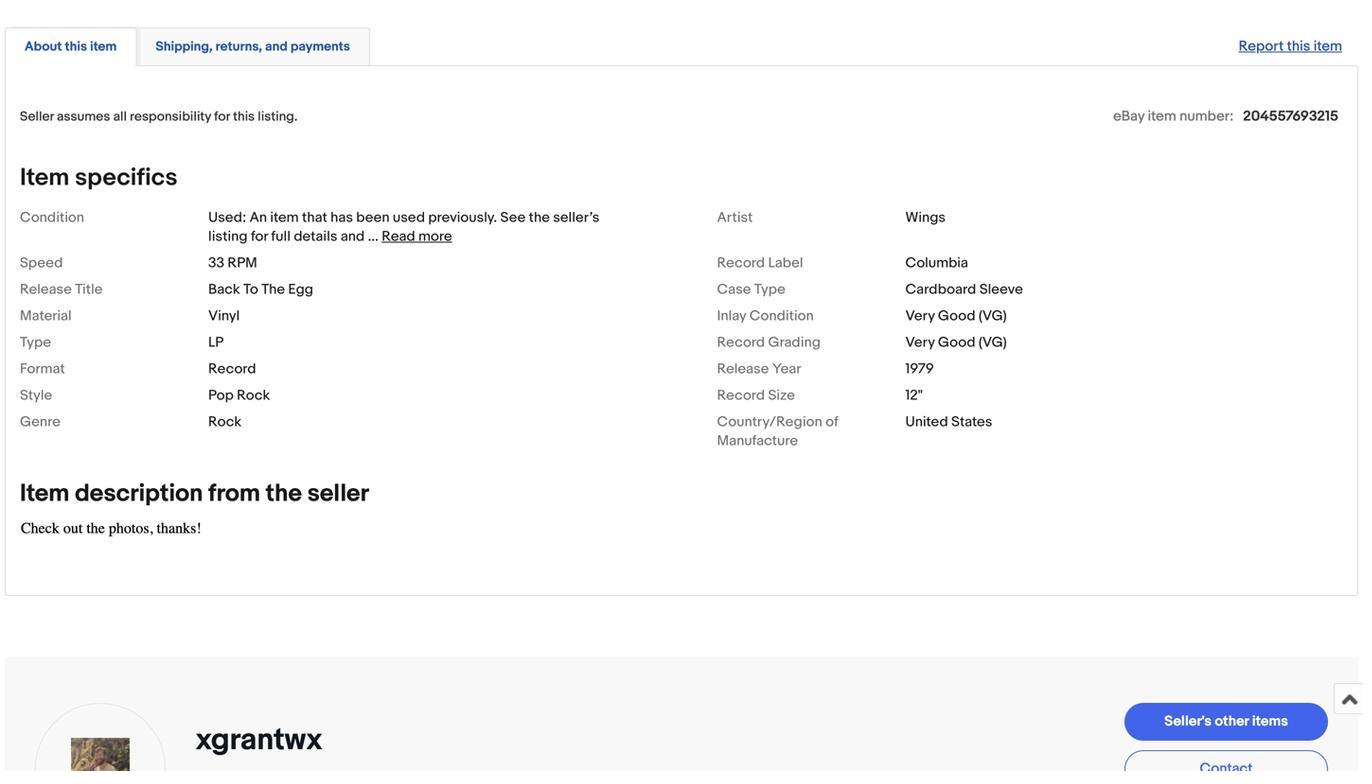 Task type: vqa. For each thing, say whether or not it's contained in the screenshot.
bottommost (VG)
yes



Task type: describe. For each thing, give the bounding box(es) containing it.
country/region of manufacture
[[717, 414, 838, 450]]

seller
[[20, 109, 54, 125]]

back to the egg
[[208, 281, 313, 298]]

used:
[[208, 209, 246, 226]]

assumes
[[57, 109, 110, 125]]

columbia
[[905, 255, 968, 272]]

shipping, returns, and payments button
[[156, 38, 350, 56]]

egg
[[288, 281, 313, 298]]

good for condition
[[938, 308, 975, 325]]

size
[[768, 387, 795, 404]]

item description from the seller
[[20, 479, 369, 509]]

cardboard
[[905, 281, 976, 298]]

item for report this item
[[1314, 38, 1342, 55]]

more
[[418, 228, 452, 245]]

listing
[[208, 228, 248, 245]]

read more
[[382, 228, 452, 245]]

(vg) for inlay condition
[[979, 308, 1007, 325]]

has
[[330, 209, 353, 226]]

the
[[261, 281, 285, 298]]

title
[[75, 281, 103, 298]]

rpm
[[228, 255, 257, 272]]

to
[[243, 281, 258, 298]]

see
[[500, 209, 526, 226]]

read more button
[[382, 228, 452, 245]]

release for release year
[[717, 361, 769, 378]]

manufacture
[[717, 432, 798, 450]]

lp
[[208, 334, 224, 351]]

this for about
[[65, 39, 87, 55]]

good for grading
[[938, 334, 975, 351]]

sleeve
[[979, 281, 1023, 298]]

and inside shipping, returns, and payments button
[[265, 39, 288, 55]]

this for report
[[1287, 38, 1310, 55]]

204557693215
[[1243, 108, 1338, 125]]

release title
[[20, 281, 103, 298]]

seller's
[[1164, 713, 1212, 730]]

case type
[[717, 281, 785, 298]]

previously.
[[428, 209, 497, 226]]

very for grading
[[905, 334, 935, 351]]

1 vertical spatial the
[[266, 479, 302, 509]]

item for item specifics
[[20, 163, 69, 193]]

report
[[1239, 38, 1284, 55]]

tab list containing about this item
[[5, 24, 1358, 66]]

united
[[905, 414, 948, 431]]

responsibility
[[130, 109, 211, 125]]

record grading
[[717, 334, 821, 351]]

back
[[208, 281, 240, 298]]

item for item description from the seller
[[20, 479, 69, 509]]

0 horizontal spatial condition
[[20, 209, 84, 226]]

seller's
[[553, 209, 600, 226]]

and inside used: an item that has been used previously. see the seller's listing for full details and ...
[[341, 228, 365, 245]]

artist
[[717, 209, 753, 226]]

description
[[75, 479, 203, 509]]

details
[[294, 228, 337, 245]]

payments
[[291, 39, 350, 55]]

pop rock
[[208, 387, 270, 404]]

grading
[[768, 334, 821, 351]]

xgrantwx link
[[196, 722, 329, 759]]

inlay
[[717, 308, 746, 325]]

case
[[717, 281, 751, 298]]

been
[[356, 209, 390, 226]]

very good (vg) for inlay condition
[[905, 308, 1007, 325]]

record label
[[717, 255, 803, 272]]

item specifics
[[20, 163, 178, 193]]

record for record size
[[717, 387, 765, 404]]

ebay
[[1113, 108, 1145, 125]]

1979
[[905, 361, 934, 378]]

the inside used: an item that has been used previously. see the seller's listing for full details and ...
[[529, 209, 550, 226]]

that
[[302, 209, 327, 226]]

seller's other items link
[[1125, 703, 1328, 741]]

an
[[250, 209, 267, 226]]

record for record
[[208, 361, 256, 378]]

cardboard sleeve
[[905, 281, 1023, 298]]

country/region
[[717, 414, 822, 431]]

listing.
[[258, 109, 298, 125]]

item for used: an item that has been used previously. see the seller's listing for full details and ...
[[270, 209, 299, 226]]

release for release title
[[20, 281, 72, 298]]



Task type: locate. For each thing, give the bounding box(es) containing it.
0 horizontal spatial for
[[214, 109, 230, 125]]

release
[[20, 281, 72, 298], [717, 361, 769, 378]]

item inside button
[[90, 39, 117, 55]]

all
[[113, 109, 127, 125]]

used: an item that has been used previously. see the seller's listing for full details and ...
[[208, 209, 600, 245]]

of
[[825, 414, 838, 431]]

2 very good (vg) from the top
[[905, 334, 1007, 351]]

item up full
[[270, 209, 299, 226]]

1 vertical spatial and
[[341, 228, 365, 245]]

1 horizontal spatial condition
[[749, 308, 814, 325]]

item inside used: an item that has been used previously. see the seller's listing for full details and ...
[[270, 209, 299, 226]]

year
[[772, 361, 801, 378]]

material
[[20, 308, 72, 325]]

for inside used: an item that has been used previously. see the seller's listing for full details and ...
[[251, 228, 268, 245]]

xgrantwx
[[196, 722, 322, 759]]

condition up speed
[[20, 209, 84, 226]]

0 vertical spatial condition
[[20, 209, 84, 226]]

2 (vg) from the top
[[979, 334, 1007, 351]]

0 vertical spatial very
[[905, 308, 935, 325]]

very for condition
[[905, 308, 935, 325]]

1 vertical spatial item
[[20, 479, 69, 509]]

returns,
[[215, 39, 262, 55]]

1 vertical spatial condition
[[749, 308, 814, 325]]

label
[[768, 255, 803, 272]]

shipping, returns, and payments
[[156, 39, 350, 55]]

2 very from the top
[[905, 334, 935, 351]]

very good (vg) down cardboard sleeve
[[905, 308, 1007, 325]]

1 vertical spatial rock
[[208, 414, 242, 431]]

type up inlay condition
[[754, 281, 785, 298]]

1 vertical spatial release
[[717, 361, 769, 378]]

release up material
[[20, 281, 72, 298]]

...
[[368, 228, 378, 245]]

1 vertical spatial very
[[905, 334, 935, 351]]

12"
[[905, 387, 923, 404]]

0 horizontal spatial and
[[265, 39, 288, 55]]

from
[[208, 479, 260, 509]]

0 vertical spatial item
[[20, 163, 69, 193]]

0 vertical spatial very good (vg)
[[905, 308, 1007, 325]]

type
[[754, 281, 785, 298], [20, 334, 51, 351]]

inlay condition
[[717, 308, 814, 325]]

0 vertical spatial the
[[529, 209, 550, 226]]

rock right pop
[[237, 387, 270, 404]]

item right about
[[90, 39, 117, 55]]

item down seller
[[20, 163, 69, 193]]

1 vertical spatial (vg)
[[979, 334, 1007, 351]]

read
[[382, 228, 415, 245]]

record up pop rock
[[208, 361, 256, 378]]

the right see
[[529, 209, 550, 226]]

1 vertical spatial good
[[938, 334, 975, 351]]

0 horizontal spatial this
[[65, 39, 87, 55]]

and
[[265, 39, 288, 55], [341, 228, 365, 245]]

style
[[20, 387, 52, 404]]

record down release year
[[717, 387, 765, 404]]

(vg)
[[979, 308, 1007, 325], [979, 334, 1007, 351]]

rock
[[237, 387, 270, 404], [208, 414, 242, 431]]

and right returns,
[[265, 39, 288, 55]]

item
[[1314, 38, 1342, 55], [90, 39, 117, 55], [1148, 108, 1176, 125], [270, 209, 299, 226]]

for
[[214, 109, 230, 125], [251, 228, 268, 245]]

0 vertical spatial rock
[[237, 387, 270, 404]]

1 very from the top
[[905, 308, 935, 325]]

rock down pop
[[208, 414, 242, 431]]

1 vertical spatial very good (vg)
[[905, 334, 1007, 351]]

1 good from the top
[[938, 308, 975, 325]]

for right responsibility at the top of page
[[214, 109, 230, 125]]

this right the report
[[1287, 38, 1310, 55]]

item right the report
[[1314, 38, 1342, 55]]

pop
[[208, 387, 234, 404]]

type up format
[[20, 334, 51, 351]]

format
[[20, 361, 65, 378]]

this inside button
[[65, 39, 87, 55]]

condition up record grading
[[749, 308, 814, 325]]

items
[[1252, 713, 1288, 730]]

release year
[[717, 361, 801, 378]]

report this item
[[1239, 38, 1342, 55]]

1 item from the top
[[20, 163, 69, 193]]

1 (vg) from the top
[[979, 308, 1007, 325]]

specifics
[[75, 163, 178, 193]]

about this item button
[[25, 38, 117, 56]]

0 vertical spatial and
[[265, 39, 288, 55]]

and left ...
[[341, 228, 365, 245]]

record down inlay
[[717, 334, 765, 351]]

seller
[[307, 479, 369, 509]]

other
[[1215, 713, 1249, 730]]

seller's other items
[[1164, 713, 1288, 730]]

this
[[1287, 38, 1310, 55], [65, 39, 87, 55], [233, 109, 255, 125]]

tab list
[[5, 24, 1358, 66]]

item right ebay
[[1148, 108, 1176, 125]]

speed
[[20, 255, 63, 272]]

item down genre
[[20, 479, 69, 509]]

about
[[25, 39, 62, 55]]

shipping,
[[156, 39, 213, 55]]

used
[[393, 209, 425, 226]]

0 horizontal spatial type
[[20, 334, 51, 351]]

2 item from the top
[[20, 479, 69, 509]]

33
[[208, 255, 224, 272]]

1 horizontal spatial release
[[717, 361, 769, 378]]

seller assumes all responsibility for this listing.
[[20, 109, 298, 125]]

item for about this item
[[90, 39, 117, 55]]

very down cardboard
[[905, 308, 935, 325]]

states
[[951, 414, 992, 431]]

genre
[[20, 414, 61, 431]]

united states
[[905, 414, 992, 431]]

0 horizontal spatial release
[[20, 281, 72, 298]]

very
[[905, 308, 935, 325], [905, 334, 935, 351]]

2 good from the top
[[938, 334, 975, 351]]

0 horizontal spatial the
[[266, 479, 302, 509]]

very up 1979
[[905, 334, 935, 351]]

record for record label
[[717, 255, 765, 272]]

the right from on the left bottom of the page
[[266, 479, 302, 509]]

xgrantwx image
[[71, 738, 130, 771]]

0 vertical spatial (vg)
[[979, 308, 1007, 325]]

1 horizontal spatial type
[[754, 281, 785, 298]]

about this item
[[25, 39, 117, 55]]

very good (vg) up 1979
[[905, 334, 1007, 351]]

good
[[938, 308, 975, 325], [938, 334, 975, 351]]

ebay item number: 204557693215
[[1113, 108, 1338, 125]]

0 vertical spatial good
[[938, 308, 975, 325]]

1 horizontal spatial and
[[341, 228, 365, 245]]

0 vertical spatial release
[[20, 281, 72, 298]]

33 rpm
[[208, 255, 257, 272]]

record size
[[717, 387, 795, 404]]

2 horizontal spatial this
[[1287, 38, 1310, 55]]

condition
[[20, 209, 84, 226], [749, 308, 814, 325]]

this right about
[[65, 39, 87, 55]]

1 vertical spatial type
[[20, 334, 51, 351]]

wings
[[905, 209, 946, 226]]

record
[[717, 255, 765, 272], [717, 334, 765, 351], [208, 361, 256, 378], [717, 387, 765, 404]]

full
[[271, 228, 291, 245]]

(vg) for record grading
[[979, 334, 1007, 351]]

0 vertical spatial for
[[214, 109, 230, 125]]

record up case on the right
[[717, 255, 765, 272]]

very good (vg) for record grading
[[905, 334, 1007, 351]]

report this item link
[[1229, 28, 1352, 64]]

1 horizontal spatial this
[[233, 109, 255, 125]]

item
[[20, 163, 69, 193], [20, 479, 69, 509]]

1 horizontal spatial for
[[251, 228, 268, 245]]

1 very good (vg) from the top
[[905, 308, 1007, 325]]

very good (vg)
[[905, 308, 1007, 325], [905, 334, 1007, 351]]

0 vertical spatial type
[[754, 281, 785, 298]]

for down the an
[[251, 228, 268, 245]]

1 horizontal spatial the
[[529, 209, 550, 226]]

1 vertical spatial for
[[251, 228, 268, 245]]

this left listing.
[[233, 109, 255, 125]]

record for record grading
[[717, 334, 765, 351]]

vinyl
[[208, 308, 240, 325]]

release up record size
[[717, 361, 769, 378]]

the
[[529, 209, 550, 226], [266, 479, 302, 509]]

number:
[[1180, 108, 1234, 125]]



